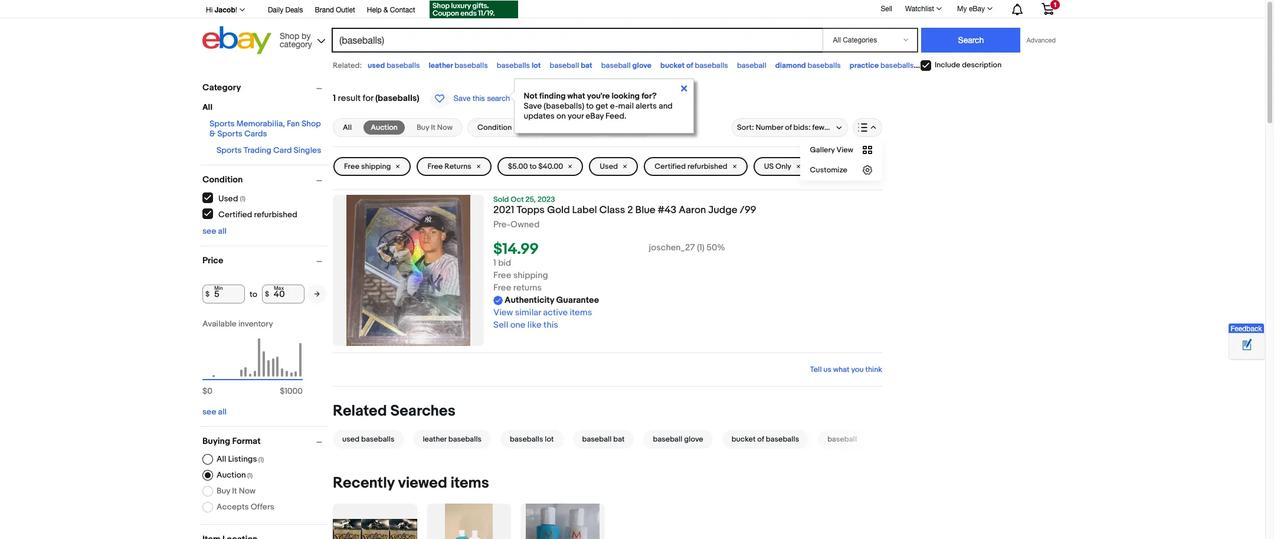 Task type: locate. For each thing, give the bounding box(es) containing it.
to inside not finding what you're looking for? save (baseballs) to get e-mail alerts and updates on your ebay feed.
[[587, 101, 594, 111]]

1 see all from the top
[[203, 226, 227, 236]]

0 horizontal spatial condition
[[203, 174, 243, 185]]

free shipping
[[344, 162, 391, 171]]

(1) inside auction (1)
[[247, 472, 253, 479]]

0 vertical spatial what
[[568, 91, 586, 101]]

all down buying
[[217, 454, 226, 464]]

sports for sports trading card singles
[[217, 145, 242, 155]]

sell left the one
[[494, 320, 509, 331]]

category
[[203, 82, 241, 93]]

certified refurbished link down used (1)
[[203, 208, 298, 219]]

1 vertical spatial baseball link
[[814, 430, 872, 449]]

1 vertical spatial all
[[218, 407, 227, 417]]

us
[[824, 365, 832, 374]]

0 horizontal spatial this
[[473, 94, 485, 103]]

1 vertical spatial used
[[218, 193, 238, 203]]

&
[[384, 6, 388, 14], [210, 129, 216, 139]]

e-
[[610, 101, 619, 111]]

leather inside main content
[[423, 435, 447, 444]]

it
[[431, 123, 436, 132], [232, 486, 237, 496]]

see all button for price
[[203, 407, 227, 417]]

1 horizontal spatial used
[[600, 162, 618, 171]]

50%
[[707, 242, 726, 253]]

singles
[[294, 145, 321, 155]]

shop
[[280, 31, 300, 40], [302, 119, 321, 129]]

certified refurbished
[[655, 162, 728, 171], [218, 209, 298, 219]]

now down 'save this search' button
[[437, 123, 453, 132]]

1 vertical spatial baseball bat
[[583, 435, 625, 444]]

1 horizontal spatial &
[[384, 6, 388, 14]]

save
[[454, 94, 471, 103], [524, 101, 542, 111]]

1 vertical spatial now
[[239, 486, 256, 496]]

what up your at the left top of page
[[568, 91, 586, 101]]

0 vertical spatial all
[[218, 226, 227, 236]]

1 vertical spatial ebay
[[586, 111, 604, 121]]

1 see all button from the top
[[203, 226, 227, 236]]

see all button down the 0
[[203, 407, 227, 417]]

completed listings
[[828, 162, 895, 171]]

tell us what you think
[[811, 365, 883, 374]]

leather baseballs inside leather baseballs link
[[423, 435, 482, 444]]

aaron
[[679, 204, 707, 216]]

1 left bid at the top left of page
[[494, 258, 497, 269]]

shop inside the shop by category
[[280, 31, 300, 40]]

it up free returns
[[431, 123, 436, 132]]

baseball glove link
[[639, 430, 718, 449]]

shipping down auction text box
[[361, 162, 391, 171]]

all listings (1)
[[217, 454, 264, 464]]

think
[[866, 365, 883, 374]]

0 vertical spatial certified
[[655, 162, 686, 171]]

None submit
[[922, 28, 1021, 53]]

guarantee
[[557, 295, 599, 306]]

0 horizontal spatial refurbished
[[254, 209, 298, 219]]

watchlist link
[[899, 2, 948, 16]]

0 vertical spatial buy it now
[[417, 123, 453, 132]]

Maximum value $40 text field
[[262, 285, 305, 304]]

what for you
[[834, 365, 850, 374]]

0
[[207, 386, 213, 396]]

0 horizontal spatial certified
[[218, 209, 252, 219]]

certified refurbished up aaron
[[655, 162, 728, 171]]

1 vertical spatial refurbished
[[254, 209, 298, 219]]

0 horizontal spatial sell
[[494, 320, 509, 331]]

certified refurbished down used (1)
[[218, 209, 298, 219]]

1 horizontal spatial used
[[368, 61, 385, 70]]

1 vertical spatial of
[[785, 123, 792, 132]]

1 inside joschen_27 (1) 50% 1 bid free shipping free returns authenticity guarantee view similar active items sell one like this
[[494, 258, 497, 269]]

0 vertical spatial shop
[[280, 31, 300, 40]]

1 horizontal spatial bucket
[[732, 435, 756, 444]]

view up completed
[[837, 145, 854, 155]]

1 horizontal spatial this
[[544, 320, 559, 331]]

1 vertical spatial leather
[[423, 435, 447, 444]]

0 vertical spatial all
[[203, 102, 213, 112]]

1 horizontal spatial baseball link
[[814, 430, 872, 449]]

(1) down the trading
[[240, 195, 246, 202]]

1 vertical spatial shop
[[302, 119, 321, 129]]

1 horizontal spatial ebay
[[970, 5, 986, 13]]

shop right fan
[[302, 119, 321, 129]]

now down  (1) items text field
[[239, 486, 256, 496]]

gallery view
[[810, 145, 854, 155]]

0 horizontal spatial shop
[[280, 31, 300, 40]]

all
[[218, 226, 227, 236], [218, 407, 227, 417]]

(1) inside joschen_27 (1) 50% 1 bid free shipping free returns authenticity guarantee view similar active items sell one like this
[[697, 242, 705, 253]]

all down result at the top left of the page
[[343, 123, 352, 132]]

this inside joschen_27 (1) 50% 1 bid free shipping free returns authenticity guarantee view similar active items sell one like this
[[544, 320, 559, 331]]

view inside joschen_27 (1) 50% 1 bid free shipping free returns authenticity guarantee view similar active items sell one like this
[[494, 307, 513, 318]]

used right related:
[[368, 61, 385, 70]]

Authenticity Guarantee text field
[[494, 294, 599, 307]]

looking
[[612, 91, 640, 101]]

help & contact link
[[367, 4, 415, 17]]

1 vertical spatial baseballs lot
[[510, 435, 554, 444]]

us only
[[765, 162, 792, 171]]

0 vertical spatial leather
[[429, 61, 453, 70]]

bucket inside main content
[[732, 435, 756, 444]]

used baseballs inside main content
[[342, 435, 395, 444]]

hi
[[206, 6, 213, 14]]

tooltip inside main content
[[510, 79, 694, 133]]

save left search at the left of page
[[454, 94, 471, 103]]

main content containing $14.99
[[333, 77, 915, 539]]

0 horizontal spatial items
[[451, 474, 489, 493]]

used down the related
[[342, 435, 360, 444]]

1 horizontal spatial shop
[[302, 119, 321, 129]]

1 vertical spatial baseball glove
[[653, 435, 704, 444]]

baseballs
[[387, 61, 420, 70], [455, 61, 488, 70], [497, 61, 530, 70], [695, 61, 729, 70], [808, 61, 841, 70], [881, 61, 914, 70], [954, 61, 987, 70], [361, 435, 395, 444], [449, 435, 482, 444], [510, 435, 544, 444], [766, 435, 800, 444]]

this down active
[[544, 320, 559, 331]]

shipping inside joschen_27 (1) 50% 1 bid free shipping free returns authenticity guarantee view similar active items sell one like this
[[514, 270, 548, 281]]

free
[[344, 162, 360, 171], [428, 162, 443, 171], [494, 270, 512, 281], [494, 282, 512, 294]]

save inside not finding what you're looking for? save (baseballs) to get e-mail alerts and updates on your ebay feed.
[[524, 101, 542, 111]]

(1) left 50%
[[697, 242, 705, 253]]

1 up advanced link
[[1054, 1, 1058, 8]]

2021 topps gold label class 2 blue #43 aaron judge /99 image
[[346, 195, 471, 346]]

main content
[[333, 77, 915, 539]]

1 horizontal spatial condition button
[[468, 118, 534, 137]]

account navigation
[[200, 0, 1064, 20]]

shipping up returns
[[514, 270, 548, 281]]

2 vertical spatial 1
[[494, 258, 497, 269]]

condition button down search at the left of page
[[468, 118, 534, 137]]

shop by category banner
[[200, 0, 1064, 57]]

0 horizontal spatial buy
[[217, 486, 230, 496]]

(1) for auction
[[247, 472, 253, 479]]

(baseballs) inside not finding what you're looking for? save (baseballs) to get e-mail alerts and updates on your ebay feed.
[[544, 101, 585, 111]]

shop left by
[[280, 31, 300, 40]]

all for condition
[[218, 226, 227, 236]]

available inventory
[[203, 319, 273, 329]]

ebay inside not finding what you're looking for? save (baseballs) to get e-mail alerts and updates on your ebay feed.
[[586, 111, 604, 121]]

(1) for used
[[240, 195, 246, 202]]

(1) right listings
[[259, 456, 264, 464]]

1 see from the top
[[203, 226, 216, 236]]

0 vertical spatial 1
[[1054, 1, 1058, 8]]

1 horizontal spatial bat
[[614, 435, 625, 444]]

bat
[[581, 61, 593, 70], [614, 435, 625, 444]]

0 vertical spatial buy
[[417, 123, 429, 132]]

contact
[[390, 6, 415, 14]]

save inside button
[[454, 94, 471, 103]]

us only link
[[754, 157, 812, 176]]

this left search at the left of page
[[473, 94, 485, 103]]

all up price
[[218, 226, 227, 236]]

$ up buying format dropdown button
[[280, 386, 285, 396]]

used link
[[590, 157, 638, 176]]

it down auction (1)
[[232, 486, 237, 496]]

condition inside condition dropdown button
[[478, 123, 512, 132]]

all up buying
[[218, 407, 227, 417]]

 (1) Items text field
[[246, 472, 253, 479]]

ebay
[[970, 5, 986, 13], [586, 111, 604, 121]]

2 see from the top
[[203, 407, 216, 417]]

buy it now up free returns
[[417, 123, 453, 132]]

baseball bat link
[[568, 430, 639, 449]]

sold
[[494, 195, 509, 204]]

1 vertical spatial used
[[342, 435, 360, 444]]

baseball glove
[[602, 61, 652, 70], [653, 435, 704, 444]]

none submit inside shop by category banner
[[922, 28, 1021, 53]]

you
[[852, 365, 864, 374]]

on
[[557, 111, 566, 121]]

1 inside account navigation
[[1054, 1, 1058, 8]]

tooltip
[[510, 79, 694, 133]]

judge
[[709, 204, 738, 216]]

2 see all button from the top
[[203, 407, 227, 417]]

1 vertical spatial see all
[[203, 407, 227, 417]]

1 vertical spatial certified refurbished link
[[203, 208, 298, 219]]

certified up #43
[[655, 162, 686, 171]]

what inside not finding what you're looking for? save (baseballs) to get e-mail alerts and updates on your ebay feed.
[[568, 91, 586, 101]]

(1) inside all listings (1)
[[259, 456, 264, 464]]

(1) inside used (1)
[[240, 195, 246, 202]]

1 horizontal spatial of
[[758, 435, 765, 444]]

0 horizontal spatial glove
[[633, 61, 652, 70]]

(1) down listings
[[247, 472, 253, 479]]

condition button down the sports trading card singles
[[203, 174, 328, 185]]

to
[[587, 101, 594, 111], [530, 162, 537, 171], [250, 289, 257, 299]]

updates
[[524, 111, 555, 121]]

buy it now inside main content
[[417, 123, 453, 132]]

tell
[[811, 365, 822, 374]]

to right minimum value $5 text box
[[250, 289, 257, 299]]

& right help
[[384, 6, 388, 14]]

joschen_27 (1) 50% 1 bid free shipping free returns authenticity guarantee view similar active items sell one like this
[[494, 242, 726, 331]]

recently
[[333, 474, 395, 493]]

see all down the 0
[[203, 407, 227, 417]]

1 vertical spatial what
[[834, 365, 850, 374]]

condition down search at the left of page
[[478, 123, 512, 132]]

1 horizontal spatial baseball glove
[[653, 435, 704, 444]]

1 for 1
[[1054, 1, 1058, 8]]

listing options selector. list view selected. image
[[859, 123, 878, 132]]

save left 'on' on the left of page
[[524, 101, 542, 111]]

leather down searches
[[423, 435, 447, 444]]

certified down used (1)
[[218, 209, 252, 219]]

buying format
[[203, 436, 261, 447]]

0 vertical spatial sell
[[881, 5, 893, 13]]

similar
[[515, 307, 541, 318]]

0 vertical spatial &
[[384, 6, 388, 14]]

1 vertical spatial see
[[203, 407, 216, 417]]

include description
[[935, 60, 1002, 70]]

0 vertical spatial used baseballs
[[368, 61, 420, 70]]

(1) for joschen_27
[[697, 242, 705, 253]]

all for price
[[218, 407, 227, 417]]

0 horizontal spatial &
[[210, 129, 216, 139]]

1 vertical spatial bat
[[614, 435, 625, 444]]

available
[[203, 319, 237, 329]]

lot up not
[[532, 61, 541, 70]]

used baseballs up 1 result for (baseballs)
[[368, 61, 420, 70]]

certified refurbished link
[[644, 157, 748, 176], [203, 208, 298, 219]]

leather up 'save this search' button
[[429, 61, 453, 70]]

1 vertical spatial bucket of baseballs
[[732, 435, 800, 444]]

ebay right my in the top of the page
[[970, 5, 986, 13]]

refurbished up price dropdown button
[[254, 209, 298, 219]]

(1)
[[240, 195, 246, 202], [697, 242, 705, 253], [259, 456, 264, 464], [247, 472, 253, 479]]

1 horizontal spatial condition
[[478, 123, 512, 132]]

1 vertical spatial auction
[[217, 470, 246, 480]]

0 horizontal spatial what
[[568, 91, 586, 101]]

1 vertical spatial sell
[[494, 320, 509, 331]]

buy up the accepts
[[217, 486, 230, 496]]

1 vertical spatial certified refurbished
[[218, 209, 298, 219]]

of inside dropdown button
[[785, 123, 792, 132]]

result
[[338, 93, 361, 104]]

1 horizontal spatial lot
[[545, 435, 554, 444]]

my ebay link
[[951, 2, 999, 16]]

1 vertical spatial bucket
[[732, 435, 756, 444]]

0 vertical spatial bucket
[[661, 61, 685, 70]]

1 horizontal spatial what
[[834, 365, 850, 374]]

2021
[[494, 204, 515, 216]]

sports
[[210, 119, 235, 129], [217, 129, 243, 139], [217, 145, 242, 155]]

0 horizontal spatial 1
[[333, 93, 336, 104]]

watchlist
[[906, 5, 935, 13]]

items down guarantee
[[570, 307, 592, 318]]

auction
[[371, 123, 398, 132], [217, 470, 246, 480]]

condition up used (1)
[[203, 174, 243, 185]]

0 vertical spatial ebay
[[970, 5, 986, 13]]

leather baseballs up 'save this search' button
[[429, 61, 488, 70]]

view up the one
[[494, 307, 513, 318]]

0 horizontal spatial bucket
[[661, 61, 685, 70]]

baseball glove inside 'link'
[[653, 435, 704, 444]]

$ 0
[[203, 386, 213, 396]]

baseball bat inside 'link'
[[583, 435, 625, 444]]

0 vertical spatial bucket of baseballs
[[661, 61, 729, 70]]

3x sealed fossil long/hanger booster packs (artset) wotc original pokemon cards image
[[333, 519, 417, 539]]

auction inside main content
[[371, 123, 398, 132]]

certified refurbished link up aaron
[[644, 157, 748, 176]]

sell left 'watchlist'
[[881, 5, 893, 13]]

1 horizontal spatial shipping
[[514, 270, 548, 281]]

1 horizontal spatial it
[[431, 123, 436, 132]]

2 vertical spatial to
[[250, 289, 257, 299]]

2021 topps gold label class 2 blue #43 aaron judge /99 link
[[494, 204, 883, 220]]

2 horizontal spatial to
[[587, 101, 594, 111]]

search
[[487, 94, 510, 103]]

advanced
[[1027, 37, 1056, 44]]

baseballs lot
[[497, 61, 541, 70], [510, 435, 554, 444]]

see
[[203, 226, 216, 236], [203, 407, 216, 417]]

what
[[568, 91, 586, 101], [834, 365, 850, 374]]

1 vertical spatial condition
[[203, 174, 243, 185]]

0 horizontal spatial view
[[494, 307, 513, 318]]

Search for anything text field
[[334, 29, 821, 51]]

see up price
[[203, 226, 216, 236]]

tooltip containing not finding what you're looking for?
[[510, 79, 694, 133]]

lot left baseball bat 'link'
[[545, 435, 554, 444]]

buy it now down auction (1)
[[217, 486, 256, 496]]

all link
[[336, 120, 359, 135]]

1 left result at the top left of the page
[[333, 93, 336, 104]]

0 vertical spatial shipping
[[361, 162, 391, 171]]

ebay right your at the left top of page
[[586, 111, 604, 121]]

to left 'get'
[[587, 101, 594, 111]]

auction down all listings (1)
[[217, 470, 246, 480]]

0 horizontal spatial shipping
[[361, 162, 391, 171]]

0 vertical spatial baseball glove
[[602, 61, 652, 70]]

buy right auction link
[[417, 123, 429, 132]]

1 vertical spatial this
[[544, 320, 559, 331]]

1 horizontal spatial certified refurbished
[[655, 162, 728, 171]]

feedback
[[1231, 325, 1263, 333]]

& left cards
[[210, 129, 216, 139]]

1 vertical spatial &
[[210, 129, 216, 139]]

2 see all from the top
[[203, 407, 227, 417]]

0 horizontal spatial certified refurbished link
[[203, 208, 298, 219]]

see down the 0
[[203, 407, 216, 417]]

condition
[[478, 123, 512, 132], [203, 174, 243, 185]]

0 horizontal spatial baseball link
[[737, 61, 767, 70]]

active
[[543, 307, 568, 318]]

what right us
[[834, 365, 850, 374]]

see all up price
[[203, 226, 227, 236]]

0 vertical spatial baseball bat
[[550, 61, 593, 70]]

see all for condition
[[203, 226, 227, 236]]

all down category
[[203, 102, 213, 112]]

auction down 1 result for (baseballs)
[[371, 123, 398, 132]]

& inside account navigation
[[384, 6, 388, 14]]

1 vertical spatial buy it now
[[217, 486, 256, 496]]

refurbished
[[688, 162, 728, 171], [254, 209, 298, 219]]

2 all from the top
[[218, 407, 227, 417]]

save this search button
[[427, 89, 514, 109]]

1 all from the top
[[218, 226, 227, 236]]

0 vertical spatial certified refurbished link
[[644, 157, 748, 176]]

for?
[[642, 91, 657, 101]]

items up same day ship moroccanoil volume shampoo and conditioner 8.5 fl oz duo 'image'
[[451, 474, 489, 493]]

!
[[235, 6, 237, 14]]

lot inside baseballs lot link
[[545, 435, 554, 444]]

0 horizontal spatial now
[[239, 486, 256, 496]]

used for used
[[600, 162, 618, 171]]

1 horizontal spatial certified
[[655, 162, 686, 171]]

1 vertical spatial glove
[[685, 435, 704, 444]]

see all button up price
[[203, 226, 227, 236]]

your
[[568, 111, 584, 121]]

refurbished up aaron
[[688, 162, 728, 171]]

to right $5.00
[[530, 162, 537, 171]]

1 horizontal spatial all
[[217, 454, 226, 464]]

leather baseballs down searches
[[423, 435, 482, 444]]

used baseballs down the related
[[342, 435, 395, 444]]

0 vertical spatial of
[[687, 61, 694, 70]]

used baseballs
[[368, 61, 420, 70], [342, 435, 395, 444]]

1 horizontal spatial save
[[524, 101, 542, 111]]

0 horizontal spatial used
[[218, 193, 238, 203]]



Task type: vqa. For each thing, say whether or not it's contained in the screenshot.


Task type: describe. For each thing, give the bounding box(es) containing it.
owned
[[511, 219, 540, 230]]

shop by category button
[[275, 26, 328, 52]]

$40.00
[[539, 162, 564, 171]]

2 vertical spatial all
[[217, 454, 226, 464]]

gold
[[547, 204, 570, 216]]

gallery
[[810, 145, 835, 155]]

$ up buying
[[203, 386, 207, 396]]

baseball link for related:
[[737, 61, 767, 70]]

glove inside 'link'
[[685, 435, 704, 444]]

sports for sports memorabilia, fan shop & sports cards
[[210, 119, 235, 129]]

sports memorabilia, fan shop & sports cards
[[210, 119, 321, 139]]

view inside gallery view link
[[837, 145, 854, 155]]

1 vertical spatial certified
[[218, 209, 252, 219]]

0 horizontal spatial (baseballs)
[[376, 93, 420, 104]]

recently viewed items
[[333, 474, 489, 493]]

0 vertical spatial lot
[[532, 61, 541, 70]]

sell inside account navigation
[[881, 5, 893, 13]]

bids:
[[794, 123, 811, 132]]

format
[[232, 436, 261, 447]]

condition for the top condition dropdown button
[[478, 123, 512, 132]]

1 for 1 result for (baseballs)
[[333, 93, 336, 104]]

jacob
[[215, 5, 235, 14]]

baseballs lot link
[[496, 430, 568, 449]]

not finding what you're looking for? save (baseballs) to get e-mail alerts and updates on your ebay feed.
[[524, 91, 673, 121]]

sell one like this link
[[494, 320, 559, 331]]

practice
[[850, 61, 879, 70]]

offers
[[251, 502, 274, 512]]

duo moroccanoil extra volume shampoo and conditioner 2.4 oz fine to medium hair image
[[526, 504, 600, 539]]

fewest
[[813, 123, 836, 132]]

accepts
[[217, 502, 249, 512]]

see all button for condition
[[203, 226, 227, 236]]

price
[[203, 255, 223, 266]]

customize
[[810, 165, 848, 175]]

auction link
[[364, 120, 405, 135]]

0 horizontal spatial bat
[[581, 61, 593, 70]]

my
[[958, 5, 968, 13]]

pre-
[[494, 219, 511, 230]]

brand outlet
[[315, 6, 355, 14]]

save this search
[[454, 94, 510, 103]]

description
[[963, 60, 1002, 70]]

bucket of baseballs inside main content
[[732, 435, 800, 444]]

baseballs lot inside main content
[[510, 435, 554, 444]]

sell link
[[876, 5, 898, 13]]

certified refurbished inside main content
[[655, 162, 728, 171]]

ebay inside my ebay link
[[970, 5, 986, 13]]

oct
[[511, 195, 524, 204]]

customize button
[[801, 160, 882, 180]]

0 horizontal spatial condition button
[[203, 174, 328, 185]]

buying format button
[[203, 436, 328, 447]]

free returns
[[428, 162, 472, 171]]

buying
[[203, 436, 230, 447]]

advanced link
[[1021, 28, 1062, 52]]

0 horizontal spatial certified refurbished
[[218, 209, 298, 219]]

0 vertical spatial baseballs lot
[[497, 61, 541, 70]]

view similar active items link
[[494, 307, 592, 318]]

2
[[628, 204, 633, 216]]

number
[[756, 123, 784, 132]]

$5.00
[[508, 162, 528, 171]]

0 vertical spatial leather baseballs
[[429, 61, 488, 70]]

daily deals link
[[268, 4, 303, 17]]

this inside button
[[473, 94, 485, 103]]

0 horizontal spatial it
[[232, 486, 237, 496]]

0 horizontal spatial buy it now
[[217, 486, 256, 496]]

memorabilia,
[[237, 119, 285, 129]]

Minimum value $5 text field
[[203, 285, 245, 304]]

accepts offers
[[217, 502, 274, 512]]

sell inside joschen_27 (1) 50% 1 bid free shipping free returns authenticity guarantee view similar active items sell one like this
[[494, 320, 509, 331]]

$5.00 to $40.00 link
[[498, 157, 584, 176]]

same day ship moroccanoil volume shampoo and conditioner 8.5 fl oz duo image
[[445, 504, 493, 539]]

auction for auction (1)
[[217, 470, 246, 480]]

free shipping link
[[334, 157, 411, 176]]

to inside $5.00 to $40.00 'link'
[[530, 162, 537, 171]]

related:
[[333, 61, 362, 70]]

used for used (1)
[[218, 193, 238, 203]]

 (1) Items text field
[[257, 456, 264, 464]]

used inside main content
[[342, 435, 360, 444]]

0 horizontal spatial all
[[203, 102, 213, 112]]

completed
[[828, 162, 868, 171]]

2021 topps gold label class 2 blue #43 aaron judge /99 heading
[[494, 204, 757, 216]]

items inside joschen_27 (1) 50% 1 bid free shipping free returns authenticity guarantee view similar active items sell one like this
[[570, 307, 592, 318]]

#43
[[658, 204, 677, 216]]

sports memorabilia, fan shop & sports cards link
[[210, 119, 321, 139]]

it inside main content
[[431, 123, 436, 132]]

one
[[511, 320, 526, 331]]

baseball link for related searches
[[814, 430, 872, 449]]

1 result for (baseballs)
[[333, 93, 420, 104]]

see for condition
[[203, 226, 216, 236]]

graph of available inventory between $5.0 and $40.0 image
[[203, 319, 303, 402]]

& inside "sports memorabilia, fan shop & sports cards"
[[210, 129, 216, 139]]

topps
[[517, 204, 545, 216]]

class
[[600, 204, 626, 216]]

sports trading card singles link
[[217, 145, 321, 155]]

used baseballs link
[[333, 430, 409, 449]]

auction for auction
[[371, 123, 398, 132]]

buy it now link
[[410, 120, 460, 135]]

$ 1000
[[280, 386, 303, 396]]

not
[[524, 91, 538, 101]]

us
[[765, 162, 774, 171]]

shop inside "sports memorabilia, fan shop & sports cards"
[[302, 119, 321, 129]]

get the coupon image
[[430, 1, 518, 18]]

what for you're
[[568, 91, 586, 101]]

diamond baseballs
[[776, 61, 841, 70]]

my ebay
[[958, 5, 986, 13]]

see all for price
[[203, 407, 227, 417]]

rawlings
[[923, 61, 952, 70]]

refurbished inside main content
[[688, 162, 728, 171]]

diamond
[[776, 61, 806, 70]]

all inside all link
[[343, 123, 352, 132]]

$ up the available
[[206, 290, 210, 299]]

see for price
[[203, 407, 216, 417]]

shop by category
[[280, 31, 312, 49]]

alerts
[[636, 101, 657, 111]]

brand
[[315, 6, 334, 14]]

completed listings link
[[818, 157, 915, 176]]

0 horizontal spatial bucket of baseballs
[[661, 61, 729, 70]]

buy inside main content
[[417, 123, 429, 132]]

for
[[363, 93, 374, 104]]

cards
[[244, 129, 267, 139]]

2023
[[538, 195, 555, 204]]

1 horizontal spatial certified refurbished link
[[644, 157, 748, 176]]

0 horizontal spatial to
[[250, 289, 257, 299]]

bat inside 'link'
[[614, 435, 625, 444]]

0 vertical spatial condition button
[[468, 118, 534, 137]]

Auction selected text field
[[371, 122, 398, 133]]

joschen_27
[[649, 242, 695, 253]]

leather baseballs link
[[409, 430, 496, 449]]

used (1)
[[218, 193, 246, 203]]

category
[[280, 39, 312, 49]]

0 vertical spatial used
[[368, 61, 385, 70]]

inventory
[[239, 319, 273, 329]]

auction (1)
[[217, 470, 253, 480]]

like
[[528, 320, 542, 331]]

returns
[[514, 282, 542, 294]]

$ up inventory on the left bottom of page
[[265, 290, 269, 299]]

sold  oct 25, 2023 2021 topps gold label class 2 blue #43 aaron judge /99 pre-owned
[[494, 195, 757, 230]]

label
[[572, 204, 597, 216]]

returns
[[445, 162, 472, 171]]

0 horizontal spatial of
[[687, 61, 694, 70]]

2 vertical spatial of
[[758, 435, 765, 444]]

condition for the leftmost condition dropdown button
[[203, 174, 243, 185]]

related
[[333, 402, 387, 421]]

price button
[[203, 255, 328, 266]]

help & contact
[[367, 6, 415, 14]]

now inside main content
[[437, 123, 453, 132]]



